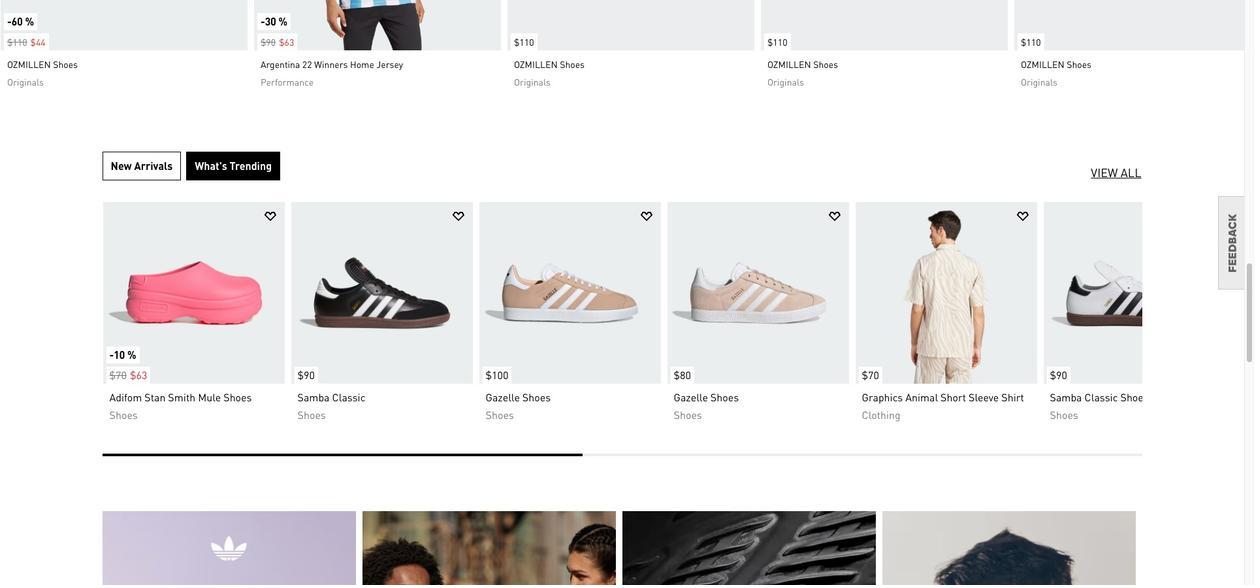 Task type: vqa. For each thing, say whether or not it's contained in the screenshot.
% corresponding to 30
yes



Task type: locate. For each thing, give the bounding box(es) containing it.
0 horizontal spatial gazelle shoes image
[[479, 202, 661, 383]]

4 ozmillen shoes image from the left
[[1015, 0, 1255, 50]]

$90 link
[[291, 202, 473, 383], [1044, 202, 1226, 383]]

red originals 2023 fall winter image image
[[883, 511, 1136, 585]]

gazelle shoes image for $100
[[479, 202, 661, 383]]

1 vertical spatial $63
[[130, 368, 147, 381]]

0 vertical spatial list
[[0, 0, 1255, 99]]

1 horizontal spatial $90 link
[[1044, 202, 1226, 383]]

$63 up argentina
[[279, 36, 294, 47]]

2 horizontal spatial -
[[261, 14, 265, 28]]

1 horizontal spatial gazelle shoes shoes
[[674, 390, 739, 421]]

- for -30 %
[[261, 14, 265, 28]]

performance
[[261, 76, 314, 87]]

shirt
[[1002, 390, 1025, 404]]

jersey
[[377, 58, 403, 70]]

2 $70 from the left
[[862, 368, 880, 381]]

1 horizontal spatial %
[[127, 348, 136, 361]]

3 wishlist inactive button from the left
[[639, 208, 655, 224]]

$63 up the adifom
[[130, 368, 147, 381]]

-10 % $70 $63
[[109, 348, 147, 381]]

ozmillen
[[7, 58, 51, 70], [514, 58, 558, 70], [768, 58, 812, 70], [1022, 58, 1065, 70]]

1 horizontal spatial -
[[109, 348, 114, 361]]

argentina 22 winners home jersey performance
[[261, 58, 403, 87]]

$90 down 30
[[261, 36, 276, 47]]

gazelle shoes image
[[479, 202, 661, 383], [668, 202, 849, 383]]

3 $110 from the left
[[768, 36, 788, 47]]

% inside -10 % $70 $63
[[127, 348, 136, 361]]

% for 10
[[127, 348, 136, 361]]

1 horizontal spatial gazelle
[[674, 390, 708, 404]]

1 classic from the left
[[332, 390, 366, 404]]

2 $110 link from the left
[[761, 0, 1009, 50]]

list containing -60 %
[[0, 0, 1255, 99]]

1 horizontal spatial $70
[[862, 368, 880, 381]]

1 horizontal spatial $63
[[279, 36, 294, 47]]

0 horizontal spatial samba
[[298, 390, 330, 404]]

adifom stan smith mule shoes image
[[103, 202, 285, 383]]

$70 up graphics
[[862, 368, 880, 381]]

$90 up samba classic shoes shoes
[[1051, 368, 1068, 381]]

1 horizontal spatial $90
[[298, 368, 315, 381]]

4 wishlist inactive button from the left
[[827, 208, 843, 224]]

0 horizontal spatial $90
[[261, 36, 276, 47]]

1 gazelle shoes image from the left
[[479, 202, 661, 383]]

1 gazelle shoes shoes from the left
[[486, 390, 551, 421]]

5 wishlist inactive button from the left
[[1015, 208, 1031, 224]]

2 gazelle shoes image from the left
[[668, 202, 849, 383]]

argentina 22 winners home jersey image
[[254, 0, 501, 50]]

3 ozmillen from the left
[[768, 58, 812, 70]]

scrollbar
[[102, 453, 1143, 459]]

% right 30
[[279, 14, 288, 28]]

samba for samba classic shoes
[[1051, 390, 1083, 404]]

$70 inside -10 % $70 $63
[[109, 368, 127, 381]]

%
[[25, 14, 34, 28], [279, 14, 288, 28], [127, 348, 136, 361]]

0 horizontal spatial $70
[[109, 368, 127, 381]]

ozmillen for 2nd $110 link from the right
[[768, 58, 812, 70]]

gazelle shoes shoes for $80
[[674, 390, 739, 421]]

2 horizontal spatial $110 link
[[1015, 0, 1255, 50]]

gazelle shoes shoes down $80
[[674, 390, 739, 421]]

$110
[[7, 36, 27, 47], [514, 36, 534, 47], [768, 36, 788, 47], [1022, 36, 1042, 47]]

1 samba from the left
[[298, 390, 330, 404]]

4 wishlist inactive image from the left
[[827, 208, 843, 224]]

samba inside samba classic shoes shoes
[[1051, 390, 1083, 404]]

- up $90 $63
[[261, 14, 265, 28]]

2 gazelle from the left
[[674, 390, 708, 404]]

3 ozmillen shoes image from the left
[[761, 0, 1009, 50]]

ozmillen shoes image
[[1, 0, 248, 50], [508, 0, 755, 50], [761, 0, 1009, 50], [1015, 0, 1255, 50]]

0 horizontal spatial gazelle shoes shoes
[[486, 390, 551, 421]]

2 samba from the left
[[1051, 390, 1083, 404]]

0 horizontal spatial $90 link
[[291, 202, 473, 383]]

- for -60 %
[[7, 14, 12, 28]]

wishlist inactive button for $90
[[451, 208, 466, 224]]

originals for 3rd $110 link from the left
[[1022, 76, 1058, 87]]

$90 for first $90 link from left
[[298, 368, 315, 381]]

originals
[[7, 76, 44, 87], [514, 76, 551, 87], [768, 76, 805, 87], [1022, 76, 1058, 87]]

- down the arrow left long 'button'
[[109, 348, 114, 361]]

gazelle down $80
[[674, 390, 708, 404]]

list
[[0, 0, 1255, 99], [102, 201, 1255, 432], [0, 511, 1247, 585]]

samba inside samba classic shoes
[[298, 390, 330, 404]]

0 horizontal spatial %
[[25, 14, 34, 28]]

1 $110 link from the left
[[508, 0, 755, 50]]

classic inside samba classic shoes shoes
[[1085, 390, 1119, 404]]

0 horizontal spatial classic
[[332, 390, 366, 404]]

2 gazelle shoes shoes from the left
[[674, 390, 739, 421]]

1 horizontal spatial samba
[[1051, 390, 1083, 404]]

1 originals from the left
[[7, 76, 44, 87]]

1 horizontal spatial classic
[[1085, 390, 1119, 404]]

winners
[[314, 58, 348, 70]]

gazelle
[[486, 390, 520, 404], [674, 390, 708, 404]]

- inside -10 % $70 $63
[[109, 348, 114, 361]]

ozmillen for 3rd $110 link from the left
[[1022, 58, 1065, 70]]

ozmillen shoes originals
[[7, 58, 78, 87], [514, 58, 585, 87], [768, 58, 839, 87], [1022, 58, 1092, 87]]

% right "60"
[[25, 14, 34, 28]]

1 wishlist inactive button from the left
[[262, 208, 278, 224]]

2 ozmillen from the left
[[514, 58, 558, 70]]

gazelle shoes shoes down "$100"
[[486, 390, 551, 421]]

clothing
[[862, 408, 901, 421]]

2 $110 from the left
[[514, 36, 534, 47]]

-
[[7, 14, 12, 28], [261, 14, 265, 28], [109, 348, 114, 361]]

gazelle shoes shoes for $100
[[486, 390, 551, 421]]

$90
[[261, 36, 276, 47], [298, 368, 315, 381], [1051, 368, 1068, 381]]

new
[[111, 159, 132, 172]]

wishlist inactive image
[[1015, 208, 1031, 224]]

$63
[[279, 36, 294, 47], [130, 368, 147, 381]]

2 originals from the left
[[514, 76, 551, 87]]

classic inside samba classic shoes
[[332, 390, 366, 404]]

wishlist inactive image for $100
[[639, 208, 655, 224]]

all
[[1122, 164, 1142, 180]]

1 wishlist inactive image from the left
[[262, 208, 278, 224]]

2 ozmillen shoes image from the left
[[508, 0, 755, 50]]

22
[[303, 58, 312, 70]]

$110 for 3rd $110 link from the left
[[1022, 36, 1042, 47]]

3 wishlist inactive image from the left
[[639, 208, 655, 224]]

$110 link
[[508, 0, 755, 50], [761, 0, 1009, 50], [1015, 0, 1255, 50]]

60
[[12, 14, 23, 28]]

2 vertical spatial list
[[0, 511, 1247, 585]]

2 horizontal spatial %
[[279, 14, 288, 28]]

what's
[[195, 159, 227, 172]]

0 horizontal spatial $110 link
[[508, 0, 755, 50]]

ozmillen shoes originals for 2nd $110 link from the right
[[768, 58, 839, 87]]

2 horizontal spatial $90
[[1051, 368, 1068, 381]]

4 ozmillen from the left
[[1022, 58, 1065, 70]]

1 $70 from the left
[[109, 368, 127, 381]]

new arrivals button
[[102, 151, 181, 180]]

1 $90 link from the left
[[291, 202, 473, 383]]

0 horizontal spatial gazelle
[[486, 390, 520, 404]]

1 horizontal spatial $110 link
[[761, 0, 1009, 50]]

-30 %
[[261, 14, 288, 28]]

samba
[[298, 390, 330, 404], [1051, 390, 1083, 404]]

1 gazelle from the left
[[486, 390, 520, 404]]

gazelle down "$100"
[[486, 390, 520, 404]]

short
[[941, 390, 967, 404]]

2 classic from the left
[[1085, 390, 1119, 404]]

3 originals from the left
[[768, 76, 805, 87]]

$70
[[109, 368, 127, 381], [862, 368, 880, 381]]

shoes
[[53, 58, 78, 70], [560, 58, 585, 70], [814, 58, 839, 70], [1067, 58, 1092, 70], [224, 390, 252, 404], [523, 390, 551, 404], [711, 390, 739, 404], [1121, 390, 1150, 404], [109, 408, 138, 421], [298, 408, 326, 421], [486, 408, 514, 421], [674, 408, 703, 421], [1051, 408, 1079, 421]]

samba classic image
[[291, 202, 473, 383]]

1 ozmillen shoes originals from the left
[[7, 58, 78, 87]]

ozmillen shoes image for 3rd $110 link from the right
[[508, 0, 755, 50]]

2 wishlist inactive image from the left
[[451, 208, 466, 224]]

shoes inside samba classic shoes
[[298, 408, 326, 421]]

$110 $44
[[7, 36, 46, 47]]

1 horizontal spatial gazelle shoes image
[[668, 202, 849, 383]]

4 originals from the left
[[1022, 76, 1058, 87]]

4 $110 from the left
[[1022, 36, 1042, 47]]

ozmillen for 3rd $110 link from the right
[[514, 58, 558, 70]]

$110 for 2nd $110 link from the right
[[768, 36, 788, 47]]

0 horizontal spatial -
[[7, 14, 12, 28]]

1 vertical spatial list
[[102, 201, 1255, 432]]

1 ozmillen shoes image from the left
[[1, 0, 248, 50]]

% right 10
[[127, 348, 136, 361]]

gazelle shoes shoes
[[486, 390, 551, 421], [674, 390, 739, 421]]

$90 up samba classic shoes
[[298, 368, 315, 381]]

classic
[[332, 390, 366, 404], [1085, 390, 1119, 404]]

0 horizontal spatial $63
[[130, 368, 147, 381]]

wishlist inactive button
[[262, 208, 278, 224], [451, 208, 466, 224], [639, 208, 655, 224], [827, 208, 843, 224], [1015, 208, 1031, 224]]

2 wishlist inactive button from the left
[[451, 208, 466, 224]]

4 ozmillen shoes originals from the left
[[1022, 58, 1092, 87]]

wishlist inactive image
[[262, 208, 278, 224], [451, 208, 466, 224], [639, 208, 655, 224], [827, 208, 843, 224]]

3 ozmillen shoes originals from the left
[[768, 58, 839, 87]]

$70 down 10
[[109, 368, 127, 381]]

2 ozmillen shoes originals from the left
[[514, 58, 585, 87]]

stan
[[145, 390, 166, 404]]

- up $110 $44
[[7, 14, 12, 28]]

0 vertical spatial $63
[[279, 36, 294, 47]]



Task type: describe. For each thing, give the bounding box(es) containing it.
1 ozmillen from the left
[[7, 58, 51, 70]]

wishlist inactive image for $80
[[827, 208, 843, 224]]

classic for samba classic shoes shoes
[[1085, 390, 1119, 404]]

$90 for first $90 link from the right
[[1051, 368, 1068, 381]]

wishlist inactive button for $80
[[827, 208, 843, 224]]

samba for samba classic
[[298, 390, 330, 404]]

animal
[[906, 390, 939, 404]]

view all
[[1092, 164, 1142, 180]]

gazelle for $100
[[486, 390, 520, 404]]

view all link
[[1091, 164, 1143, 180]]

graphics animal short sleeve shirt clothing
[[862, 390, 1025, 421]]

2024 spring summer purple samba originals image image
[[102, 511, 356, 585]]

new arrivals
[[111, 159, 173, 172]]

1 $110 from the left
[[7, 36, 27, 47]]

trending
[[230, 159, 272, 172]]

$100
[[486, 368, 509, 381]]

$70 link
[[856, 202, 1038, 383]]

% for 30
[[279, 14, 288, 28]]

arrow right long image
[[1119, 322, 1134, 338]]

classic for samba classic shoes
[[332, 390, 366, 404]]

samba classic shoes image
[[1044, 202, 1226, 383]]

$110 for 3rd $110 link from the right
[[514, 36, 534, 47]]

30
[[265, 14, 276, 28]]

ozmillen shoes image for 2nd $110 link from the right
[[761, 0, 1009, 50]]

adifom stan smith mule shoes shoes
[[109, 390, 252, 421]]

3 $110 link from the left
[[1015, 0, 1255, 50]]

-60 %
[[7, 14, 34, 28]]

$63 inside -10 % $70 $63
[[130, 368, 147, 381]]

wishlist inactive button for $70
[[1015, 208, 1031, 224]]

gazelle shoes image for $80
[[668, 202, 849, 383]]

wishlist inactive button for $100
[[639, 208, 655, 224]]

sleeve
[[969, 390, 1000, 404]]

graphics
[[862, 390, 903, 404]]

home
[[350, 58, 374, 70]]

gazelle for $80
[[674, 390, 708, 404]]

graphics animal short sleeve shirt image
[[856, 202, 1038, 383]]

what's trending button
[[186, 151, 280, 180]]

arrow left long button
[[102, 314, 135, 346]]

what's trending
[[195, 159, 272, 172]]

ozmillen shoes originals for 3rd $110 link from the right
[[514, 58, 585, 87]]

$80
[[674, 368, 692, 381]]

ozmillen shoes image for 3rd $110 link from the left
[[1015, 0, 1255, 50]]

view
[[1092, 164, 1119, 180]]

$80 link
[[668, 202, 849, 383]]

2024 spring summer boston marathon running image image
[[362, 511, 616, 585]]

$100 link
[[479, 202, 661, 383]]

$90 $63
[[261, 36, 294, 47]]

samba classic shoes
[[298, 390, 366, 421]]

samba classic shoes shoes
[[1051, 390, 1150, 421]]

ozmillen shoes originals for 3rd $110 link from the left
[[1022, 58, 1092, 87]]

% for 60
[[25, 14, 34, 28]]

argentina
[[261, 58, 300, 70]]

originals for 2nd $110 link from the right
[[768, 76, 805, 87]]

mule
[[198, 390, 221, 404]]

originals for 3rd $110 link from the right
[[514, 76, 551, 87]]

list containing -10 %
[[102, 201, 1255, 432]]

arrow right long button
[[1110, 314, 1143, 346]]

arrow left long image
[[111, 322, 126, 338]]

wishlist inactive image for $90
[[451, 208, 466, 224]]

arrivals
[[134, 159, 173, 172]]

2 $90 link from the left
[[1044, 202, 1226, 383]]

10
[[114, 348, 125, 361]]

smith
[[168, 390, 196, 404]]

$44
[[30, 36, 46, 47]]

adifom
[[109, 390, 142, 404]]



